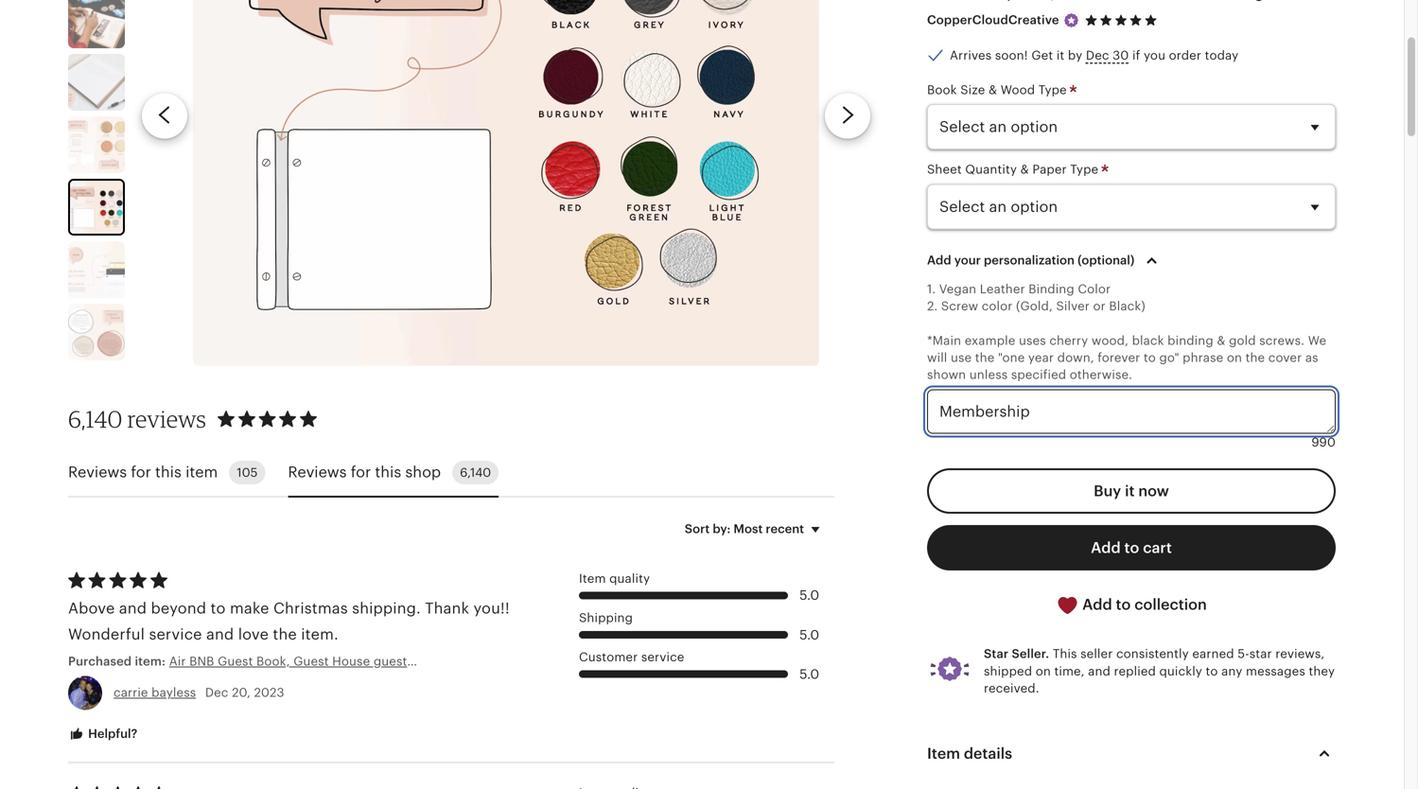 Task type: locate. For each thing, give the bounding box(es) containing it.
2 for from the left
[[351, 464, 371, 481]]

1 horizontal spatial 6,140
[[460, 466, 491, 480]]

add inside button
[[1091, 539, 1121, 556]]

& inside *main example uses cherry wood, black binding & gold screws. we will use the "one year down, forever to go" phrase on the cover as shown unless specified otherwise.
[[1217, 334, 1226, 348]]

item
[[579, 572, 606, 586], [928, 746, 961, 763]]

christmas
[[274, 600, 348, 617]]

helpful?
[[85, 727, 138, 741]]

the for above and beyond to make christmas shipping. thank you!! wonderful service and love the item.
[[273, 626, 297, 643]]

and up wonderful
[[119, 600, 147, 617]]

0 horizontal spatial 6,140
[[68, 405, 123, 433]]

beyond
[[151, 600, 206, 617]]

phrase
[[1183, 351, 1224, 365]]

2 horizontal spatial &
[[1217, 334, 1226, 348]]

tab list
[[68, 449, 835, 498]]

& left gold
[[1217, 334, 1226, 348]]

5.0 for service
[[800, 667, 820, 682]]

and
[[119, 600, 147, 617], [206, 626, 234, 643], [1089, 664, 1111, 678]]

arrives
[[950, 48, 992, 63]]

consistently
[[1117, 647, 1189, 661]]

add for add to collection
[[1083, 596, 1113, 613]]

for for shop
[[351, 464, 371, 481]]

2 reviews from the left
[[288, 464, 347, 481]]

reviews down the 6,140 reviews
[[68, 464, 127, 481]]

1 horizontal spatial type
[[1071, 162, 1099, 177]]

add inside 'button'
[[1083, 596, 1113, 613]]

on down gold
[[1227, 351, 1243, 365]]

love
[[238, 626, 269, 643]]

arrives soon! get it by dec 30 if you order today
[[950, 48, 1239, 63]]

1 horizontal spatial and
[[206, 626, 234, 643]]

you
[[1144, 48, 1166, 63]]

0 horizontal spatial type
[[1039, 83, 1067, 97]]

20,
[[232, 686, 251, 700]]

item
[[186, 464, 218, 481]]

any
[[1222, 664, 1243, 678]]

reviews for this shop
[[288, 464, 441, 481]]

service right customer at left bottom
[[642, 650, 685, 664]]

6,140
[[68, 405, 123, 433], [460, 466, 491, 480]]

1 vertical spatial 6,140
[[460, 466, 491, 480]]

reviews for this item
[[68, 464, 218, 481]]

to inside above and beyond to make christmas shipping. thank you!! wonderful service and love the item.
[[211, 600, 226, 617]]

item left quality
[[579, 572, 606, 586]]

by
[[1068, 48, 1083, 63]]

quality
[[610, 572, 650, 586]]

0 vertical spatial 6,140
[[68, 405, 123, 433]]

add left your
[[928, 253, 952, 268]]

helpful? button
[[54, 717, 152, 752]]

reviews for reviews for this item
[[68, 464, 127, 481]]

0 horizontal spatial for
[[131, 464, 151, 481]]

1 horizontal spatial reviews
[[288, 464, 347, 481]]

to left "cart" at the right of page
[[1125, 539, 1140, 556]]

0 horizontal spatial the
[[273, 626, 297, 643]]

1 horizontal spatial service
[[642, 650, 685, 664]]

shown
[[928, 368, 967, 382]]

1 horizontal spatial item
[[928, 746, 961, 763]]

reviews
[[68, 464, 127, 481], [288, 464, 347, 481]]

above and beyond to make christmas shipping. thank you!! wonderful service and love the item.
[[68, 600, 510, 643]]

2023
[[254, 686, 285, 700]]

to left make
[[211, 600, 226, 617]]

1.
[[928, 282, 936, 296]]

paper
[[1033, 162, 1067, 177]]

2 vertical spatial 5.0
[[800, 667, 820, 682]]

books are bound using vegan leather binding available in black, grey, ivory, burgundy, white, navy, red, forest green, light blue, gold, or silver. image
[[193, 0, 820, 366], [70, 181, 123, 234]]

to left collection
[[1116, 596, 1131, 613]]

0 vertical spatial &
[[989, 83, 998, 97]]

customer service
[[579, 650, 685, 664]]

the
[[976, 351, 995, 365], [1246, 351, 1266, 365], [273, 626, 297, 643]]

service
[[149, 626, 202, 643], [642, 650, 685, 664]]

*main
[[928, 334, 962, 348]]

to down earned
[[1206, 664, 1219, 678]]

for down the 6,140 reviews
[[131, 464, 151, 481]]

& right size
[[989, 83, 998, 97]]

today
[[1205, 48, 1239, 63]]

5.0 for quality
[[800, 588, 820, 603]]

on down seller. on the right
[[1036, 664, 1051, 678]]

1 horizontal spatial this
[[375, 464, 401, 481]]

1 vertical spatial &
[[1021, 162, 1030, 177]]

0 vertical spatial it
[[1057, 48, 1065, 63]]

the right love
[[273, 626, 297, 643]]

1 vertical spatial it
[[1125, 483, 1135, 500]]

this left shop
[[375, 464, 401, 481]]

1 horizontal spatial dec
[[1086, 48, 1110, 63]]

coppercloudcreative
[[928, 13, 1060, 27]]

6,140 reviews
[[68, 405, 206, 433]]

2 vertical spatial &
[[1217, 334, 1226, 348]]

add up 'seller'
[[1083, 596, 1113, 613]]

0 horizontal spatial reviews
[[68, 464, 127, 481]]

2 horizontal spatial and
[[1089, 664, 1111, 678]]

0 vertical spatial on
[[1227, 351, 1243, 365]]

this
[[155, 464, 182, 481], [375, 464, 401, 481]]

this left item
[[155, 464, 182, 481]]

add for add your personalization (optional)
[[928, 253, 952, 268]]

0 horizontal spatial item
[[579, 572, 606, 586]]

first anniversary scrapbook gift paper 1st anniversary gift image 4 image
[[68, 54, 125, 111]]

1 vertical spatial add
[[1091, 539, 1121, 556]]

by:
[[713, 522, 731, 536]]

0 vertical spatial dec
[[1086, 48, 1110, 63]]

1 vertical spatial type
[[1071, 162, 1099, 177]]

1 vertical spatial item
[[928, 746, 961, 763]]

unless
[[970, 368, 1008, 382]]

0 horizontal spatial this
[[155, 464, 182, 481]]

0 vertical spatial item
[[579, 572, 606, 586]]

shop
[[405, 464, 441, 481]]

star
[[1250, 647, 1273, 661]]

star
[[984, 647, 1009, 661]]

2 vertical spatial and
[[1089, 664, 1111, 678]]

add left "cart" at the right of page
[[1091, 539, 1121, 556]]

on
[[1227, 351, 1243, 365], [1036, 664, 1051, 678]]

1 horizontal spatial &
[[1021, 162, 1030, 177]]

star_seller image
[[1063, 12, 1080, 29]]

we
[[1309, 334, 1327, 348]]

reviews
[[127, 405, 206, 433]]

tab list containing reviews for this item
[[68, 449, 835, 498]]

item left details
[[928, 746, 961, 763]]

on inside *main example uses cherry wood, black binding & gold screws. we will use the "one year down, forever to go" phrase on the cover as shown unless specified otherwise.
[[1227, 351, 1243, 365]]

6,140 right shop
[[460, 466, 491, 480]]

star seller.
[[984, 647, 1050, 661]]

sort by: most recent
[[685, 522, 805, 536]]

6,140 left reviews
[[68, 405, 123, 433]]

and left love
[[206, 626, 234, 643]]

1 vertical spatial and
[[206, 626, 234, 643]]

1 this from the left
[[155, 464, 182, 481]]

add inside dropdown button
[[928, 253, 952, 268]]

1 horizontal spatial it
[[1125, 483, 1135, 500]]

0 horizontal spatial &
[[989, 83, 998, 97]]

size
[[961, 83, 986, 97]]

time,
[[1055, 664, 1085, 678]]

0 vertical spatial 5.0
[[800, 588, 820, 603]]

go"
[[1160, 351, 1180, 365]]

purchased
[[68, 655, 132, 669]]

buy it now button
[[928, 468, 1336, 514]]

wood,
[[1092, 334, 1129, 348]]

0 vertical spatial type
[[1039, 83, 1067, 97]]

it right buy
[[1125, 483, 1135, 500]]

service inside above and beyond to make christmas shipping. thank you!! wonderful service and love the item.
[[149, 626, 202, 643]]

item for item quality
[[579, 572, 606, 586]]

0 horizontal spatial service
[[149, 626, 202, 643]]

for left shop
[[351, 464, 371, 481]]

1 horizontal spatial the
[[976, 351, 995, 365]]

seller
[[1081, 647, 1113, 661]]

0 horizontal spatial and
[[119, 600, 147, 617]]

to inside 'button'
[[1116, 596, 1131, 613]]

2 horizontal spatial the
[[1246, 351, 1266, 365]]

your
[[955, 253, 981, 268]]

type for wood
[[1039, 83, 1067, 97]]

0 horizontal spatial dec
[[205, 686, 229, 700]]

black
[[1133, 334, 1165, 348]]

0 horizontal spatial it
[[1057, 48, 1065, 63]]

3 5.0 from the top
[[800, 667, 820, 682]]

shipped
[[984, 664, 1033, 678]]

*main example uses cherry wood, black binding & gold screws. we will use the "one year down, forever to go" phrase on the cover as shown unless specified otherwise.
[[928, 334, 1327, 382]]

coppercloudcreative link
[[928, 13, 1060, 27]]

the up unless
[[976, 351, 995, 365]]

type right wood
[[1039, 83, 1067, 97]]

1 horizontal spatial on
[[1227, 351, 1243, 365]]

& left paper
[[1021, 162, 1030, 177]]

1 vertical spatial 5.0
[[800, 627, 820, 642]]

it left by
[[1057, 48, 1065, 63]]

dec left 20,
[[205, 686, 229, 700]]

cart
[[1144, 539, 1173, 556]]

dec right by
[[1086, 48, 1110, 63]]

the inside above and beyond to make christmas shipping. thank you!! wonderful service and love the item.
[[273, 626, 297, 643]]

type
[[1039, 83, 1067, 97], [1071, 162, 1099, 177]]

vegan
[[940, 282, 977, 296]]

2 vertical spatial add
[[1083, 596, 1113, 613]]

color
[[1078, 282, 1111, 296]]

as
[[1306, 351, 1319, 365]]

0 vertical spatial add
[[928, 253, 952, 268]]

0 horizontal spatial on
[[1036, 664, 1051, 678]]

service down beyond
[[149, 626, 202, 643]]

type right paper
[[1071, 162, 1099, 177]]

first anniversary scrapbook gift paper 1st anniversary gift image 3 image
[[68, 0, 125, 48]]

&
[[989, 83, 998, 97], [1021, 162, 1030, 177], [1217, 334, 1226, 348]]

Add your personalization (optional) text field
[[928, 389, 1336, 434]]

1 5.0 from the top
[[800, 588, 820, 603]]

0 vertical spatial service
[[149, 626, 202, 643]]

screw
[[942, 299, 979, 313]]

the down gold
[[1246, 351, 1266, 365]]

& for quantity
[[1021, 162, 1030, 177]]

1 horizontal spatial for
[[351, 464, 371, 481]]

reviews right "105"
[[288, 464, 347, 481]]

to down black
[[1144, 351, 1157, 365]]

2 this from the left
[[375, 464, 401, 481]]

order
[[1170, 48, 1202, 63]]

for for item
[[131, 464, 151, 481]]

above
[[68, 600, 115, 617]]

1 reviews from the left
[[68, 464, 127, 481]]

binding
[[1168, 334, 1214, 348]]

0 vertical spatial and
[[119, 600, 147, 617]]

1 vertical spatial dec
[[205, 686, 229, 700]]

1 vertical spatial on
[[1036, 664, 1051, 678]]

replied
[[1115, 664, 1157, 678]]

and down 'seller'
[[1089, 664, 1111, 678]]

1 for from the left
[[131, 464, 151, 481]]

item inside dropdown button
[[928, 746, 961, 763]]



Task type: vqa. For each thing, say whether or not it's contained in the screenshot.
top shower
no



Task type: describe. For each thing, give the bounding box(es) containing it.
item for item details
[[928, 746, 961, 763]]

1 horizontal spatial books are bound using vegan leather binding available in black, grey, ivory, burgundy, white, navy, red, forest green, light blue, gold, or silver. image
[[193, 0, 820, 366]]

bayless
[[152, 686, 196, 700]]

item details button
[[911, 731, 1353, 777]]

collection
[[1135, 596, 1207, 613]]

to inside *main example uses cherry wood, black binding & gold screws. we will use the "one year down, forever to go" phrase on the cover as shown unless specified otherwise.
[[1144, 351, 1157, 365]]

shipping
[[579, 611, 633, 625]]

details
[[964, 746, 1013, 763]]

specified
[[1012, 368, 1067, 382]]

messages
[[1247, 664, 1306, 678]]

on inside this seller consistently earned 5-star reviews, shipped on time, and replied quickly to any messages they received.
[[1036, 664, 1051, 678]]

to inside this seller consistently earned 5-star reviews, shipped on time, and replied quickly to any messages they received.
[[1206, 664, 1219, 678]]

reviews,
[[1276, 647, 1325, 661]]

wonderful
[[68, 626, 145, 643]]

shipping.
[[352, 600, 421, 617]]

reviews for reviews for this shop
[[288, 464, 347, 481]]

(optional)
[[1078, 253, 1135, 268]]

buy
[[1094, 483, 1122, 500]]

guest books include one of 2 paper types. all paper is archival quality and will not yellow or fade over time. standard 28lb paper is white, or 65lb cardstock is available in white, black, or cream colors. image
[[68, 241, 125, 298]]

sheet
[[928, 162, 962, 177]]

down,
[[1058, 351, 1095, 365]]

seller.
[[1012, 647, 1050, 661]]

gold
[[1230, 334, 1257, 348]]

carrie bayless link
[[114, 686, 196, 700]]

year
[[1029, 351, 1054, 365]]

they
[[1309, 664, 1336, 678]]

received.
[[984, 681, 1040, 696]]

this for shop
[[375, 464, 401, 481]]

this for item
[[155, 464, 182, 481]]

recent
[[766, 522, 805, 536]]

this
[[1053, 647, 1078, 661]]

black)
[[1110, 299, 1146, 313]]

(gold,
[[1017, 299, 1053, 313]]

silver
[[1057, 299, 1090, 313]]

sort by: most recent button
[[671, 509, 841, 549]]

add to collection
[[1079, 596, 1207, 613]]

the for *main example uses cherry wood, black binding & gold screws. we will use the "one year down, forever to go" phrase on the cover as shown unless specified otherwise.
[[976, 351, 995, 365]]

add to collection button
[[928, 582, 1336, 629]]

item quality
[[579, 572, 650, 586]]

purchased item:
[[68, 655, 169, 669]]

quickly
[[1160, 664, 1203, 678]]

earned
[[1193, 647, 1235, 661]]

sort
[[685, 522, 710, 536]]

6,140 for 6,140
[[460, 466, 491, 480]]

add to cart button
[[928, 525, 1336, 571]]

990
[[1312, 435, 1336, 450]]

this seller consistently earned 5-star reviews, shipped on time, and replied quickly to any messages they received.
[[984, 647, 1336, 696]]

most
[[734, 522, 763, 536]]

"one
[[998, 351, 1025, 365]]

to inside button
[[1125, 539, 1140, 556]]

leather
[[980, 282, 1026, 296]]

30
[[1113, 48, 1130, 63]]

add for add to cart
[[1091, 539, 1121, 556]]

first anniversary scrapbook gift paper 1st anniversary gift image 8 image
[[68, 304, 125, 361]]

personalization
[[984, 253, 1075, 268]]

you!!
[[474, 600, 510, 617]]

book size & wood type
[[928, 83, 1071, 97]]

1. vegan leather binding color 2. screw color (gold, silver or black)
[[928, 282, 1146, 313]]

2 5.0 from the top
[[800, 627, 820, 642]]

otherwise.
[[1070, 368, 1133, 382]]

screws.
[[1260, 334, 1305, 348]]

make
[[230, 600, 269, 617]]

soon! get
[[996, 48, 1054, 63]]

example
[[965, 334, 1016, 348]]

wood
[[1001, 83, 1036, 97]]

now
[[1139, 483, 1170, 500]]

or
[[1094, 299, 1106, 313]]

6,140 for 6,140 reviews
[[68, 405, 123, 433]]

type for paper
[[1071, 162, 1099, 177]]

it inside button
[[1125, 483, 1135, 500]]

item:
[[135, 655, 166, 669]]

carrie bayless dec 20, 2023
[[114, 686, 285, 700]]

color
[[982, 299, 1013, 313]]

first anniversary scrapbook gift paper 1st anniversary gift image 5 image
[[68, 116, 125, 173]]

forever
[[1098, 351, 1141, 365]]

1 vertical spatial service
[[642, 650, 685, 664]]

binding
[[1029, 282, 1075, 296]]

thank
[[425, 600, 470, 617]]

item details
[[928, 746, 1013, 763]]

customer
[[579, 650, 638, 664]]

sheet quantity & paper type
[[928, 162, 1102, 177]]

if
[[1133, 48, 1141, 63]]

0 horizontal spatial books are bound using vegan leather binding available in black, grey, ivory, burgundy, white, navy, red, forest green, light blue, gold, or silver. image
[[70, 181, 123, 234]]

5-
[[1238, 647, 1250, 661]]

105
[[237, 466, 258, 480]]

and inside this seller consistently earned 5-star reviews, shipped on time, and replied quickly to any messages they received.
[[1089, 664, 1111, 678]]

buy it now
[[1094, 483, 1170, 500]]

& for size
[[989, 83, 998, 97]]



